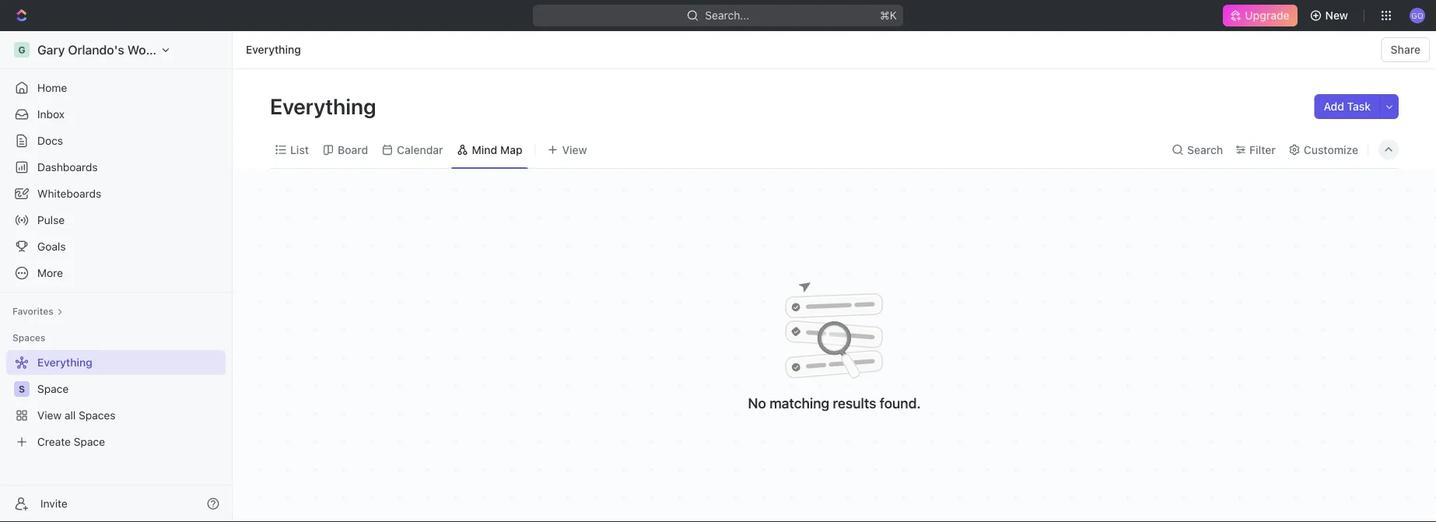 Task type: describe. For each thing, give the bounding box(es) containing it.
calendar
[[397, 143, 443, 156]]

pulse link
[[6, 208, 226, 233]]

view all spaces
[[37, 409, 116, 422]]

tree inside sidebar navigation
[[6, 350, 226, 454]]

add task
[[1324, 100, 1371, 113]]

s
[[19, 384, 25, 395]]

orlando's
[[68, 42, 124, 57]]

share button
[[1382, 37, 1430, 62]]

pulse
[[37, 214, 65, 226]]

create space
[[37, 435, 105, 448]]

docs link
[[6, 128, 226, 153]]

board
[[338, 143, 368, 156]]

workspace
[[127, 42, 192, 57]]

inbox
[[37, 108, 65, 121]]

gary orlando's workspace, , element
[[14, 42, 30, 58]]

g
[[18, 44, 25, 55]]

new button
[[1304, 3, 1358, 28]]

found.
[[880, 395, 921, 411]]

task
[[1347, 100, 1371, 113]]

search
[[1187, 143, 1223, 156]]

0 horizontal spatial space
[[37, 382, 69, 395]]

home
[[37, 81, 67, 94]]

upgrade
[[1245, 9, 1290, 22]]

0 horizontal spatial everything link
[[6, 350, 223, 375]]

more
[[37, 267, 63, 279]]

add task button
[[1315, 94, 1380, 119]]

home link
[[6, 75, 226, 100]]

map
[[500, 143, 523, 156]]

go
[[1412, 11, 1424, 20]]

view button
[[542, 139, 593, 161]]

goals link
[[6, 234, 226, 259]]

whiteboards
[[37, 187, 101, 200]]

space, , element
[[14, 381, 30, 397]]

filter button
[[1231, 139, 1281, 161]]

0 vertical spatial spaces
[[12, 332, 45, 343]]

search button
[[1167, 139, 1228, 161]]

mind map link
[[469, 139, 523, 161]]

mind map
[[472, 143, 523, 156]]

favorites button
[[6, 302, 69, 321]]

no matching results found.
[[748, 395, 921, 411]]

dashboards link
[[6, 155, 226, 180]]

upgrade link
[[1224, 5, 1298, 26]]

invite
[[40, 497, 68, 510]]

favorites
[[12, 306, 54, 317]]

1 vertical spatial everything
[[270, 93, 381, 119]]

inbox link
[[6, 102, 226, 127]]

more button
[[6, 261, 226, 286]]

gary
[[37, 42, 65, 57]]

whiteboards link
[[6, 181, 226, 206]]



Task type: vqa. For each thing, say whether or not it's contained in the screenshot.
of in Click here to get started with a quick tour of the feature.
no



Task type: locate. For each thing, give the bounding box(es) containing it.
1 horizontal spatial everything link
[[242, 40, 305, 59]]

create space link
[[6, 430, 223, 454]]

spaces
[[12, 332, 45, 343], [79, 409, 116, 422]]

list link
[[287, 139, 309, 161]]

0 vertical spatial everything link
[[242, 40, 305, 59]]

1 horizontal spatial space
[[74, 435, 105, 448]]

gary orlando's workspace
[[37, 42, 192, 57]]

space link
[[37, 377, 223, 402]]

everything link
[[242, 40, 305, 59], [6, 350, 223, 375]]

1 vertical spatial view
[[37, 409, 62, 422]]

mind
[[472, 143, 497, 156]]

matching
[[770, 395, 830, 411]]

everything
[[246, 43, 301, 56], [270, 93, 381, 119], [37, 356, 92, 369]]

view button
[[542, 132, 593, 168]]

all
[[65, 409, 76, 422]]

customize
[[1304, 143, 1359, 156]]

everything inside tree
[[37, 356, 92, 369]]

dashboards
[[37, 161, 98, 174]]

view inside button
[[562, 143, 587, 156]]

view all spaces link
[[6, 403, 223, 428]]

view
[[562, 143, 587, 156], [37, 409, 62, 422]]

docs
[[37, 134, 63, 147]]

1 vertical spatial everything link
[[6, 350, 223, 375]]

goals
[[37, 240, 66, 253]]

sidebar navigation
[[0, 31, 236, 522]]

2 vertical spatial everything
[[37, 356, 92, 369]]

space right space, , element
[[37, 382, 69, 395]]

view inside tree
[[37, 409, 62, 422]]

calendar link
[[394, 139, 443, 161]]

customize button
[[1284, 139, 1363, 161]]

view right map
[[562, 143, 587, 156]]

spaces inside 'view all spaces' link
[[79, 409, 116, 422]]

spaces right all
[[79, 409, 116, 422]]

0 horizontal spatial view
[[37, 409, 62, 422]]

filter
[[1250, 143, 1276, 156]]

tree containing everything
[[6, 350, 226, 454]]

⌘k
[[880, 9, 897, 22]]

add
[[1324, 100, 1345, 113]]

0 vertical spatial view
[[562, 143, 587, 156]]

board link
[[335, 139, 368, 161]]

spaces down favorites
[[12, 332, 45, 343]]

space inside "link"
[[74, 435, 105, 448]]

no
[[748, 395, 766, 411]]

new
[[1326, 9, 1349, 22]]

0 vertical spatial everything
[[246, 43, 301, 56]]

search...
[[705, 9, 750, 22]]

0 horizontal spatial spaces
[[12, 332, 45, 343]]

1 horizontal spatial view
[[562, 143, 587, 156]]

go button
[[1405, 3, 1430, 28]]

1 vertical spatial spaces
[[79, 409, 116, 422]]

view left all
[[37, 409, 62, 422]]

tree
[[6, 350, 226, 454]]

share
[[1391, 43, 1421, 56]]

1 vertical spatial space
[[74, 435, 105, 448]]

space
[[37, 382, 69, 395], [74, 435, 105, 448]]

create
[[37, 435, 71, 448]]

results
[[833, 395, 876, 411]]

space down the view all spaces
[[74, 435, 105, 448]]

view for view
[[562, 143, 587, 156]]

1 horizontal spatial spaces
[[79, 409, 116, 422]]

view for view all spaces
[[37, 409, 62, 422]]

0 vertical spatial space
[[37, 382, 69, 395]]

list
[[290, 143, 309, 156]]



